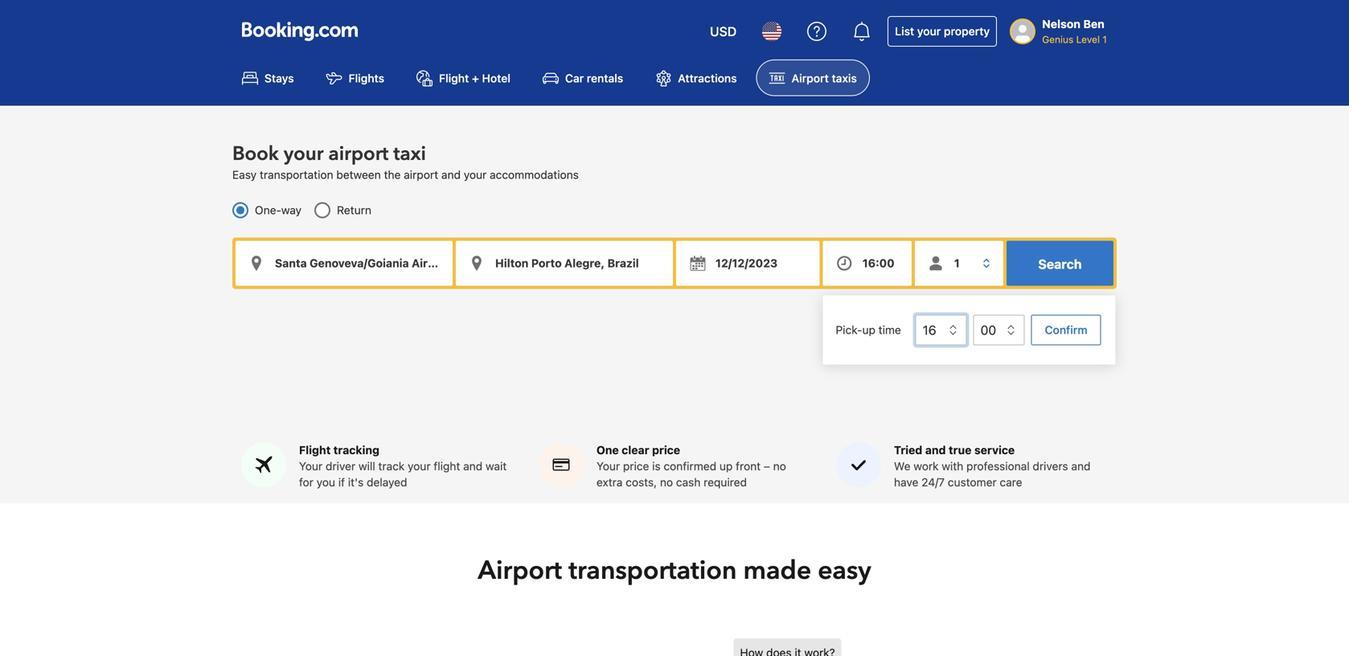 Task type: vqa. For each thing, say whether or not it's contained in the screenshot.


Task type: locate. For each thing, give the bounding box(es) containing it.
cash
[[676, 476, 701, 489]]

drivers
[[1033, 460, 1068, 473]]

car rentals link
[[530, 60, 636, 96]]

stays link
[[229, 60, 307, 96]]

your right list
[[917, 25, 941, 38]]

tracking
[[333, 443, 380, 457]]

flight for flight tracking your driver will track your flight and wait for you if it's delayed
[[299, 443, 331, 457]]

flight tracking your driver will track your flight and wait for you if it's delayed
[[299, 443, 507, 489]]

1 your from the left
[[299, 460, 323, 473]]

up
[[863, 323, 876, 336], [720, 460, 733, 473]]

made
[[743, 553, 811, 588]]

price down "clear"
[[623, 460, 649, 473]]

one-
[[255, 203, 281, 217]]

1 horizontal spatial transportation
[[569, 553, 737, 588]]

1 vertical spatial airport
[[478, 553, 562, 588]]

0 vertical spatial airport
[[792, 71, 829, 85]]

price
[[652, 443, 680, 457], [623, 460, 649, 473]]

airport
[[328, 141, 389, 167], [404, 168, 438, 181]]

and inside "book your airport taxi easy transportation between the airport and your accommodations"
[[441, 168, 461, 181]]

time
[[879, 323, 901, 336]]

0 vertical spatial no
[[773, 460, 786, 473]]

front
[[736, 460, 761, 473]]

wait
[[486, 460, 507, 473]]

list
[[895, 25, 914, 38]]

flight + hotel
[[439, 71, 511, 85]]

1 horizontal spatial no
[[773, 460, 786, 473]]

nelson
[[1042, 17, 1081, 31]]

your down one
[[597, 460, 620, 473]]

0 horizontal spatial flight
[[299, 443, 331, 457]]

your right track
[[408, 460, 431, 473]]

pick-
[[836, 323, 863, 336]]

airport transportation made easy
[[478, 553, 871, 588]]

1 vertical spatial price
[[623, 460, 649, 473]]

list your property link
[[888, 16, 997, 47]]

airport
[[792, 71, 829, 85], [478, 553, 562, 588]]

no
[[773, 460, 786, 473], [660, 476, 673, 489]]

1 horizontal spatial up
[[863, 323, 876, 336]]

no down is
[[660, 476, 673, 489]]

your up for
[[299, 460, 323, 473]]

1 horizontal spatial your
[[597, 460, 620, 473]]

1 vertical spatial no
[[660, 476, 673, 489]]

usd button
[[700, 12, 746, 51]]

16:00
[[863, 256, 895, 270]]

up up required
[[720, 460, 733, 473]]

transportation
[[260, 168, 333, 181], [569, 553, 737, 588]]

transportation inside "book your airport taxi easy transportation between the airport and your accommodations"
[[260, 168, 333, 181]]

0 vertical spatial flight
[[439, 71, 469, 85]]

12/12/2023 button
[[676, 241, 820, 286]]

0 horizontal spatial up
[[720, 460, 733, 473]]

flight
[[434, 460, 460, 473]]

one clear price your price is confirmed up front – no extra costs, no cash required
[[597, 443, 786, 489]]

airport down taxi
[[404, 168, 438, 181]]

flight inside flight tracking your driver will track your flight and wait for you if it's delayed
[[299, 443, 331, 457]]

flight up driver
[[299, 443, 331, 457]]

1 vertical spatial transportation
[[569, 553, 737, 588]]

airport up between
[[328, 141, 389, 167]]

up inside one clear price your price is confirmed up front – no extra costs, no cash required
[[720, 460, 733, 473]]

between
[[336, 168, 381, 181]]

price up is
[[652, 443, 680, 457]]

0 horizontal spatial transportation
[[260, 168, 333, 181]]

24/7
[[922, 476, 945, 489]]

1 horizontal spatial airport
[[404, 168, 438, 181]]

and right the
[[441, 168, 461, 181]]

usd
[[710, 24, 737, 39]]

your
[[299, 460, 323, 473], [597, 460, 620, 473]]

up left time
[[863, 323, 876, 336]]

the
[[384, 168, 401, 181]]

ben
[[1083, 17, 1105, 31]]

booking airport taxi image
[[734, 638, 1071, 656]]

0 vertical spatial airport
[[328, 141, 389, 167]]

attractions link
[[643, 60, 750, 96]]

tried and true service we work with professional drivers and have 24/7 customer care
[[894, 443, 1091, 489]]

your
[[917, 25, 941, 38], [284, 141, 324, 167], [464, 168, 487, 181], [408, 460, 431, 473]]

book your airport taxi easy transportation between the airport and your accommodations
[[232, 141, 579, 181]]

and
[[441, 168, 461, 181], [925, 443, 946, 457], [463, 460, 483, 473], [1071, 460, 1091, 473]]

0 vertical spatial price
[[652, 443, 680, 457]]

1 vertical spatial airport
[[404, 168, 438, 181]]

you
[[317, 476, 335, 489]]

easy
[[232, 168, 257, 181]]

driver
[[326, 460, 355, 473]]

pick-up time
[[836, 323, 901, 336]]

with
[[942, 460, 964, 473]]

flight left +
[[439, 71, 469, 85]]

care
[[1000, 476, 1022, 489]]

and left the wait
[[463, 460, 483, 473]]

0 vertical spatial transportation
[[260, 168, 333, 181]]

0 vertical spatial up
[[863, 323, 876, 336]]

have
[[894, 476, 919, 489]]

0 horizontal spatial your
[[299, 460, 323, 473]]

nelson ben genius level 1
[[1042, 17, 1107, 45]]

car
[[565, 71, 584, 85]]

flights
[[349, 71, 384, 85]]

car rentals
[[565, 71, 623, 85]]

your inside list your property 'link'
[[917, 25, 941, 38]]

if
[[338, 476, 345, 489]]

genius
[[1042, 34, 1074, 45]]

0 horizontal spatial airport
[[478, 553, 562, 588]]

1 horizontal spatial airport
[[792, 71, 829, 85]]

1 horizontal spatial price
[[652, 443, 680, 457]]

attractions
[[678, 71, 737, 85]]

confirm
[[1045, 323, 1088, 336]]

1 horizontal spatial flight
[[439, 71, 469, 85]]

flight
[[439, 71, 469, 85], [299, 443, 331, 457]]

costs,
[[626, 476, 657, 489]]

no right –
[[773, 460, 786, 473]]

airport taxis link
[[756, 60, 870, 96]]

1 vertical spatial flight
[[299, 443, 331, 457]]

1 vertical spatial up
[[720, 460, 733, 473]]

flight + hotel link
[[404, 60, 523, 96]]

confirm button
[[1031, 315, 1102, 345]]

2 your from the left
[[597, 460, 620, 473]]

your right book
[[284, 141, 324, 167]]

your inside flight tracking your driver will track your flight and wait for you if it's delayed
[[299, 460, 323, 473]]



Task type: describe. For each thing, give the bounding box(es) containing it.
taxi
[[393, 141, 426, 167]]

taxis
[[832, 71, 857, 85]]

rentals
[[587, 71, 623, 85]]

way
[[281, 203, 302, 217]]

airport taxis
[[792, 71, 857, 85]]

return
[[337, 203, 371, 217]]

12/12/2023
[[716, 256, 778, 270]]

service
[[974, 443, 1015, 457]]

level
[[1076, 34, 1100, 45]]

flights link
[[313, 60, 397, 96]]

list your property
[[895, 25, 990, 38]]

and right the drivers
[[1071, 460, 1091, 473]]

airport for airport taxis
[[792, 71, 829, 85]]

one
[[597, 443, 619, 457]]

and inside flight tracking your driver will track your flight and wait for you if it's delayed
[[463, 460, 483, 473]]

hotel
[[482, 71, 511, 85]]

easy
[[818, 553, 871, 588]]

accommodations
[[490, 168, 579, 181]]

professional
[[967, 460, 1030, 473]]

search button
[[1007, 241, 1114, 286]]

required
[[704, 476, 747, 489]]

search
[[1038, 256, 1082, 272]]

1
[[1103, 34, 1107, 45]]

and up work
[[925, 443, 946, 457]]

your left accommodations
[[464, 168, 487, 181]]

for
[[299, 476, 314, 489]]

confirmed
[[664, 460, 717, 473]]

0 horizontal spatial no
[[660, 476, 673, 489]]

your inside flight tracking your driver will track your flight and wait for you if it's delayed
[[408, 460, 431, 473]]

your inside one clear price your price is confirmed up front – no extra costs, no cash required
[[597, 460, 620, 473]]

clear
[[622, 443, 649, 457]]

it's
[[348, 476, 364, 489]]

Enter destination text field
[[456, 241, 673, 286]]

16:00 button
[[823, 241, 912, 286]]

work
[[914, 460, 939, 473]]

flight for flight + hotel
[[439, 71, 469, 85]]

book
[[232, 141, 279, 167]]

airport for airport transportation made easy
[[478, 553, 562, 588]]

customer
[[948, 476, 997, 489]]

Enter pick-up location text field
[[236, 241, 453, 286]]

true
[[949, 443, 972, 457]]

–
[[764, 460, 770, 473]]

+
[[472, 71, 479, 85]]

delayed
[[367, 476, 407, 489]]

extra
[[597, 476, 623, 489]]

is
[[652, 460, 661, 473]]

track
[[378, 460, 405, 473]]

we
[[894, 460, 911, 473]]

will
[[359, 460, 375, 473]]

property
[[944, 25, 990, 38]]

tried
[[894, 443, 923, 457]]

one-way
[[255, 203, 302, 217]]

stays
[[265, 71, 294, 85]]

0 horizontal spatial airport
[[328, 141, 389, 167]]

booking.com online hotel reservations image
[[242, 22, 358, 41]]

0 horizontal spatial price
[[623, 460, 649, 473]]



